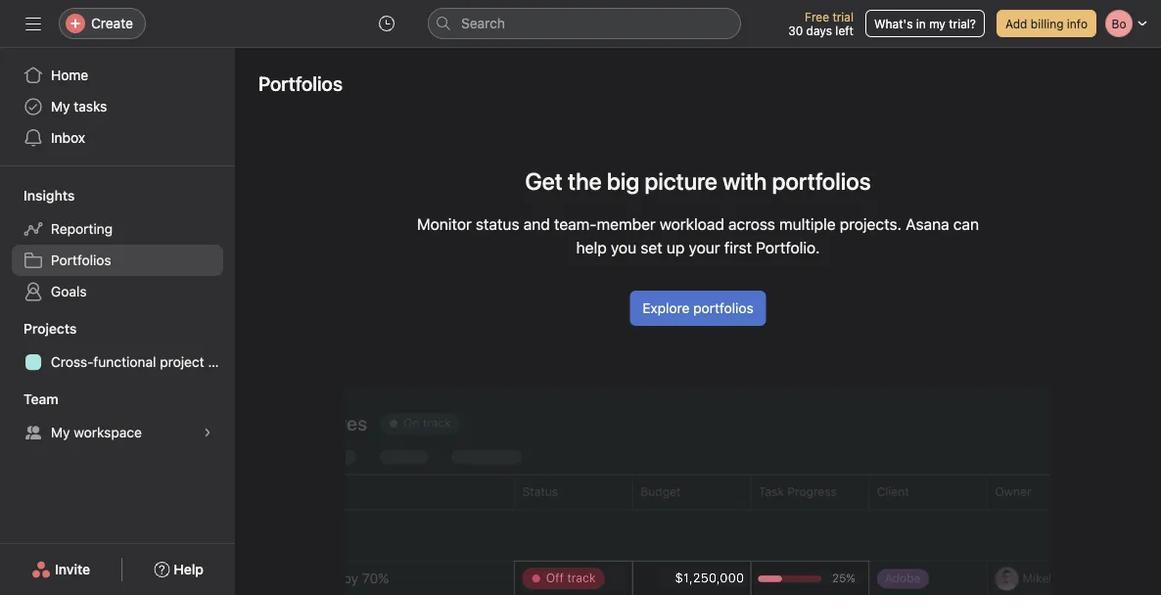 Task type: vqa. For each thing, say whether or not it's contained in the screenshot.
Help
yes



Task type: locate. For each thing, give the bounding box(es) containing it.
0 vertical spatial my
[[51, 98, 70, 115]]

inbox link
[[12, 122, 223, 154]]

projects button
[[0, 319, 77, 339]]

my inside "my tasks" link
[[51, 98, 70, 115]]

member
[[597, 215, 656, 234]]

projects
[[24, 321, 77, 337]]

can
[[954, 215, 980, 234]]

monitor status and team-member workload across multiple projects. asana can help you set up your first portfolio.
[[417, 215, 980, 257]]

left
[[836, 24, 854, 37]]

my for my tasks
[[51, 98, 70, 115]]

portfolios
[[259, 72, 343, 95], [51, 252, 111, 268]]

reporting
[[51, 221, 113, 237]]

create button
[[59, 8, 146, 39]]

my tasks link
[[12, 91, 223, 122]]

first
[[725, 239, 752, 257]]

cross-functional project plan
[[51, 354, 235, 370]]

search list box
[[428, 8, 742, 39]]

teams element
[[0, 382, 235, 453]]

my workspace link
[[12, 417, 223, 449]]

1 vertical spatial my
[[51, 425, 70, 441]]

global element
[[0, 48, 235, 166]]

my tasks
[[51, 98, 107, 115]]

free trial 30 days left
[[789, 10, 854, 37]]

my
[[51, 98, 70, 115], [51, 425, 70, 441]]

2 my from the top
[[51, 425, 70, 441]]

free
[[805, 10, 830, 24]]

0 horizontal spatial portfolios
[[51, 252, 111, 268]]

you
[[611, 239, 637, 257]]

cross-
[[51, 354, 93, 370]]

invite
[[55, 562, 90, 578]]

help
[[577, 239, 607, 257]]

my down the team
[[51, 425, 70, 441]]

1 my from the top
[[51, 98, 70, 115]]

multiple
[[780, 215, 836, 234]]

insights button
[[0, 186, 75, 206]]

my left tasks at top left
[[51, 98, 70, 115]]

projects element
[[0, 312, 235, 382]]

goals
[[51, 284, 87, 300]]

your
[[689, 239, 721, 257]]

1 horizontal spatial portfolios
[[259, 72, 343, 95]]

with portfolios
[[723, 168, 871, 195]]

add billing info button
[[997, 10, 1097, 37]]

team-
[[554, 215, 597, 234]]

in
[[917, 17, 927, 30]]

asana
[[906, 215, 950, 234]]

get the big picture with portfolios
[[525, 168, 871, 195]]

my inside my workspace 'link'
[[51, 425, 70, 441]]

monitor
[[417, 215, 472, 234]]

hide sidebar image
[[25, 16, 41, 31]]

projects.
[[840, 215, 902, 234]]

1 vertical spatial portfolios
[[51, 252, 111, 268]]

add billing info
[[1006, 17, 1088, 30]]

goals link
[[12, 276, 223, 308]]

across
[[729, 215, 776, 234]]

status
[[476, 215, 520, 234]]

what's
[[875, 17, 913, 30]]

help
[[174, 562, 204, 578]]

team button
[[0, 390, 58, 409]]

trial?
[[949, 17, 977, 30]]

my
[[930, 17, 946, 30]]

plan
[[208, 354, 235, 370]]

my workspace
[[51, 425, 142, 441]]

explore portfolios button
[[630, 291, 767, 326]]



Task type: describe. For each thing, give the bounding box(es) containing it.
up
[[667, 239, 685, 257]]

home link
[[12, 60, 223, 91]]

home
[[51, 67, 88, 83]]

portfolios link
[[12, 245, 223, 276]]

functional
[[93, 354, 156, 370]]

get
[[525, 168, 563, 195]]

tasks
[[74, 98, 107, 115]]

create
[[91, 15, 133, 31]]

inbox
[[51, 130, 85, 146]]

reporting link
[[12, 214, 223, 245]]

what's in my trial? button
[[866, 10, 985, 37]]

0 vertical spatial portfolios
[[259, 72, 343, 95]]

search
[[461, 15, 505, 31]]

trial
[[833, 10, 854, 24]]

and
[[524, 215, 550, 234]]

help button
[[141, 553, 216, 588]]

team
[[24, 391, 58, 408]]

search button
[[428, 8, 742, 39]]

my for my workspace
[[51, 425, 70, 441]]

portfolios
[[694, 300, 754, 316]]

big
[[607, 168, 640, 195]]

days
[[807, 24, 833, 37]]

the
[[568, 168, 602, 195]]

billing
[[1031, 17, 1064, 30]]

workspace
[[74, 425, 142, 441]]

picture
[[645, 168, 718, 195]]

portfolio.
[[756, 239, 820, 257]]

insights
[[24, 188, 75, 204]]

cross-functional project plan link
[[12, 347, 235, 378]]

info
[[1068, 17, 1088, 30]]

add
[[1006, 17, 1028, 30]]

workload
[[660, 215, 725, 234]]

insights element
[[0, 178, 235, 312]]

portfolios inside 'portfolios' "link"
[[51, 252, 111, 268]]

invite button
[[19, 553, 103, 588]]

explore
[[643, 300, 690, 316]]

history image
[[379, 16, 395, 31]]

what's in my trial?
[[875, 17, 977, 30]]

30
[[789, 24, 803, 37]]

explore portfolios
[[643, 300, 754, 316]]

project
[[160, 354, 204, 370]]

set
[[641, 239, 663, 257]]

see details, my workspace image
[[202, 427, 214, 439]]



